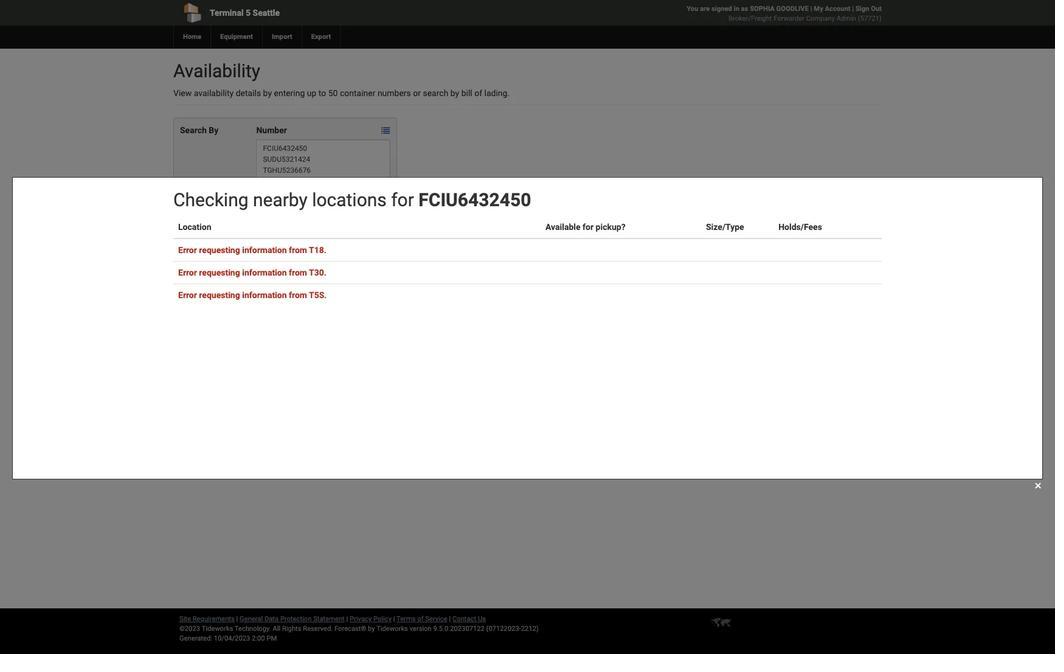 Task type: vqa. For each thing, say whether or not it's contained in the screenshot.
password?
no



Task type: locate. For each thing, give the bounding box(es) containing it.
by inside 'site requirements | general data protection statement | privacy policy | terms of service | contact us ©2023 tideworks technology. all rights reserved. forecast® by tideworks version 9.5.0.202307122 (07122023-2212) generated: 10/04/2023 2:00 pm'
[[368, 625, 375, 633]]

terms of service link
[[397, 615, 448, 623]]

out
[[872, 5, 882, 13]]

privacy policy link
[[350, 615, 392, 623]]

search
[[180, 125, 207, 135]]

0 horizontal spatial 50
[[256, 198, 264, 206]]

general
[[240, 615, 263, 623]]

50 containers max
[[256, 198, 313, 206]]

requirements
[[193, 615, 235, 623]]

in
[[734, 5, 740, 13]]

of
[[475, 88, 483, 98], [418, 615, 424, 623]]

search
[[423, 88, 449, 98]]

1 vertical spatial 50
[[256, 198, 264, 206]]

up
[[307, 88, 317, 98]]

of up version at the left of page
[[418, 615, 424, 623]]

availability
[[194, 88, 234, 98]]

import link
[[262, 26, 302, 49]]

site requirements link
[[180, 615, 235, 623]]

lading.
[[485, 88, 510, 98]]

2 horizontal spatial by
[[451, 88, 460, 98]]

statement
[[314, 615, 345, 623]]

50 right to
[[328, 88, 338, 98]]

you
[[687, 5, 699, 13]]

1 horizontal spatial 50
[[328, 88, 338, 98]]

all
[[273, 625, 281, 633]]

1 vertical spatial of
[[418, 615, 424, 623]]

©2023 tideworks
[[180, 625, 233, 633]]

available for pickup?
[[328, 258, 408, 268]]

found
[[280, 277, 302, 287]]

general data protection statement link
[[240, 615, 345, 623]]

1 horizontal spatial by
[[368, 625, 375, 633]]

check nearby locations link
[[176, 290, 265, 299]]

containers
[[266, 198, 298, 206]]

rights
[[282, 625, 302, 633]]

2212)
[[521, 625, 539, 633]]

contact us link
[[453, 615, 486, 623]]

locations
[[230, 290, 265, 299]]

2:00
[[252, 635, 265, 643]]

by left bill
[[451, 88, 460, 98]]

policy
[[374, 615, 392, 623]]

privacy
[[350, 615, 372, 623]]

contact
[[453, 615, 477, 623]]

home
[[183, 33, 201, 41]]

sign out link
[[856, 5, 882, 13]]

availability
[[173, 60, 260, 82]]

50
[[328, 88, 338, 98], [256, 198, 264, 206]]

show list image
[[382, 127, 390, 135]]

technology.
[[235, 625, 271, 633]]

pickup?
[[378, 258, 408, 268]]

version
[[410, 625, 432, 633]]

1 horizontal spatial of
[[475, 88, 483, 98]]

import
[[272, 33, 292, 41]]

| up forecast®
[[347, 615, 348, 623]]

10/04/2023
[[214, 635, 250, 643]]

entering
[[274, 88, 305, 98]]

site
[[180, 615, 191, 623]]

of inside 'site requirements | general data protection statement | privacy policy | terms of service | contact us ©2023 tideworks technology. all rights reserved. forecast® by tideworks version 9.5.0.202307122 (07122023-2212) generated: 10/04/2023 2:00 pm'
[[418, 615, 424, 623]]

equipment
[[220, 33, 253, 41]]

0 horizontal spatial of
[[418, 615, 424, 623]]

by right details
[[263, 88, 272, 98]]

of right bill
[[475, 88, 483, 98]]

by down privacy policy link
[[368, 625, 375, 633]]

container
[[340, 88, 376, 98]]

site requirements | general data protection statement | privacy policy | terms of service | contact us ©2023 tideworks technology. all rights reserved. forecast® by tideworks version 9.5.0.202307122 (07122023-2212) generated: 10/04/2023 2:00 pm
[[180, 615, 539, 643]]

0 vertical spatial of
[[475, 88, 483, 98]]

50 left containers
[[256, 198, 264, 206]]

pm
[[267, 635, 277, 643]]

|
[[811, 5, 813, 13], [853, 5, 854, 13], [236, 615, 238, 623], [347, 615, 348, 623], [394, 615, 395, 623], [449, 615, 451, 623]]

5
[[246, 8, 251, 18]]

additional information
[[678, 258, 765, 268]]

by
[[209, 125, 219, 135]]

data
[[265, 615, 279, 623]]

my
[[814, 5, 824, 13]]

9.5.0.202307122
[[434, 625, 485, 633]]



Task type: describe. For each thing, give the bounding box(es) containing it.
available
[[328, 258, 363, 268]]

are
[[701, 5, 710, 13]]

number
[[256, 125, 287, 135]]

my account link
[[814, 5, 851, 13]]

export
[[311, 33, 331, 41]]

| left my
[[811, 5, 813, 13]]

max
[[299, 198, 313, 206]]

or
[[413, 88, 421, 98]]

goodlive
[[777, 5, 809, 13]]

numbers
[[378, 88, 411, 98]]

check
[[176, 290, 200, 299]]

seattle
[[253, 8, 280, 18]]

you are signed in as sophia goodlive | my account | sign out broker/freight forwarder company admin (57721)
[[687, 5, 882, 23]]

reserved.
[[303, 625, 333, 633]]

view availability details by entering up to 50 container numbers or search by bill of lading.
[[173, 88, 510, 98]]

account
[[826, 5, 851, 13]]

signed
[[712, 5, 733, 13]]

container
[[176, 258, 214, 268]]

protection
[[280, 615, 312, 623]]

0 horizontal spatial by
[[263, 88, 272, 98]]

not
[[254, 277, 266, 287]]

be
[[269, 277, 278, 287]]

information
[[720, 258, 765, 268]]

view
[[173, 88, 192, 98]]

for
[[365, 258, 376, 268]]

(57721)
[[859, 15, 882, 23]]

terminal
[[210, 8, 244, 18]]

0 vertical spatial 50
[[328, 88, 338, 98]]

broker/freight
[[729, 15, 772, 23]]

terminal 5 seattle
[[210, 8, 280, 18]]

| up tideworks
[[394, 615, 395, 623]]

us
[[478, 615, 486, 623]]

tideworks
[[377, 625, 408, 633]]

| left general
[[236, 615, 238, 623]]

holds/fees
[[567, 258, 610, 268]]

equipment link
[[211, 26, 262, 49]]

additional
[[678, 258, 717, 268]]

admin
[[837, 15, 857, 23]]

fciu6432450
[[176, 277, 229, 287]]

(07122023-
[[487, 625, 521, 633]]

| left sign
[[853, 5, 854, 13]]

export link
[[302, 26, 340, 49]]

could
[[231, 277, 252, 287]]

search by
[[180, 125, 219, 135]]

sophia
[[750, 5, 775, 13]]

sign
[[856, 5, 870, 13]]

home link
[[173, 26, 211, 49]]

nearby
[[202, 290, 228, 299]]

as
[[742, 5, 749, 13]]

terms
[[397, 615, 416, 623]]

terminal 5 seattle link
[[173, 0, 458, 26]]

Number text field
[[256, 139, 391, 198]]

details
[[236, 88, 261, 98]]

size/type
[[495, 258, 533, 268]]

| up 9.5.0.202307122
[[449, 615, 451, 623]]

service
[[426, 615, 448, 623]]

bill
[[462, 88, 473, 98]]

generated:
[[180, 635, 212, 643]]

to
[[319, 88, 326, 98]]

fciu6432450 could not be found check nearby locations
[[176, 277, 302, 299]]

forecast®
[[335, 625, 367, 633]]

forwarder
[[774, 15, 805, 23]]



